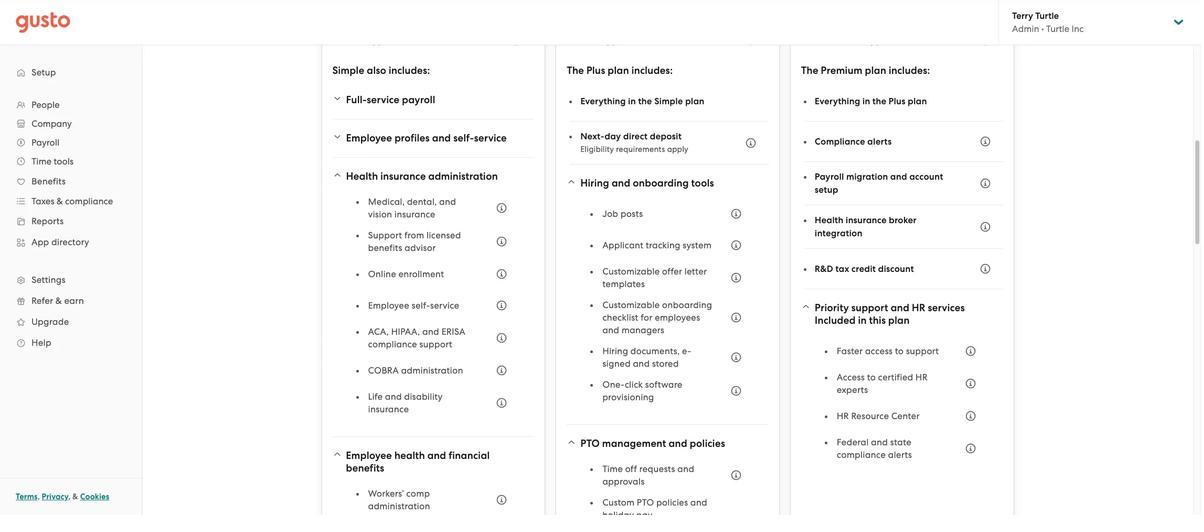 Task type: locate. For each thing, give the bounding box(es) containing it.
administration inside dropdown button
[[428, 171, 498, 183]]

includes: up "everything in the simple plan"
[[632, 65, 673, 77]]

dedicated support + csm
[[815, 35, 924, 46]]

administration
[[428, 171, 498, 183], [401, 366, 463, 376], [368, 502, 430, 512]]

and inside hiring documents, e- signed and stored
[[633, 359, 650, 369]]

2 horizontal spatial service
[[474, 132, 507, 144]]

employees
[[655, 313, 700, 323]]

administration up disability
[[401, 366, 463, 376]]

support up this
[[851, 302, 888, 314]]

advisor
[[405, 243, 436, 253]]

0 vertical spatial hiring
[[580, 177, 609, 189]]

1 horizontal spatial ,
[[68, 493, 71, 502]]

payroll button
[[10, 133, 131, 152]]

compliance down hipaa,
[[368, 340, 417, 350]]

service
[[367, 94, 399, 106], [474, 132, 507, 144], [430, 301, 459, 311]]

2 the from the left
[[801, 65, 818, 77]]

+
[[896, 35, 902, 46]]

& inside taxes & compliance dropdown button
[[57, 196, 63, 207]]

erisa
[[442, 327, 465, 337]]

payroll for payroll
[[31, 137, 59, 148]]

2 everything from the left
[[815, 96, 860, 107]]

benefits inside employee health and financial benefits
[[346, 463, 384, 475]]

profiles
[[395, 132, 430, 144]]

& inside refer & earn 'link'
[[55, 296, 62, 306]]

benefits link
[[10, 172, 131, 191]]

hiring and onboarding tools
[[580, 177, 714, 189]]

self- down full-service payroll dropdown button
[[453, 132, 474, 144]]

pto left management
[[580, 438, 600, 450]]

0 vertical spatial hr
[[912, 302, 925, 314]]

the premium plan includes:
[[801, 65, 930, 77]]

next-
[[580, 131, 605, 142]]

0 horizontal spatial to
[[867, 373, 876, 383]]

2 horizontal spatial compliance
[[837, 450, 886, 461]]

time tools button
[[10, 152, 131, 171]]

support inside aca, hipaa, and erisa compliance support
[[419, 340, 452, 350]]

list containing job posts
[[591, 203, 748, 412]]

1 vertical spatial &
[[55, 296, 62, 306]]

center
[[891, 411, 920, 422]]

dental,
[[407, 197, 437, 207]]

employee self-service
[[368, 301, 459, 311]]

0 horizontal spatial simple
[[332, 65, 364, 77]]

0 horizontal spatial the
[[567, 65, 584, 77]]

hr left services
[[912, 302, 925, 314]]

pto up pay
[[637, 498, 654, 508]]

templates
[[602, 279, 645, 290]]

help
[[31, 338, 51, 348]]

customizable for templates
[[602, 267, 660, 277]]

1 horizontal spatial pto
[[637, 498, 654, 508]]

1 everything from the left
[[580, 96, 626, 107]]

0 vertical spatial benefits
[[368, 243, 402, 253]]

full up "the plus plan includes:" on the top
[[580, 35, 595, 46]]

1 vertical spatial turtle
[[1046, 24, 1070, 34]]

compliance
[[65, 196, 113, 207], [368, 340, 417, 350], [837, 450, 886, 461]]

in down "the plus plan includes:" on the top
[[628, 96, 636, 107]]

online
[[368, 269, 396, 280]]

full support up "the plus plan includes:" on the top
[[580, 35, 631, 46]]

health up medical,
[[346, 171, 378, 183]]

2 vertical spatial compliance
[[837, 450, 886, 461]]

gusto navigation element
[[0, 45, 142, 370]]

0 vertical spatial time
[[31, 156, 51, 167]]

administration down workers'
[[368, 502, 430, 512]]

and inside 'custom pto policies and holiday pay'
[[690, 498, 707, 508]]

0 horizontal spatial pto
[[580, 438, 600, 450]]

hiring
[[580, 177, 609, 189], [602, 346, 628, 357]]

1 vertical spatial tools
[[691, 177, 714, 189]]

letter
[[685, 267, 707, 277]]

terms , privacy , & cookies
[[16, 493, 109, 502]]

the up direct
[[638, 96, 652, 107]]

pto management and policies button
[[567, 432, 769, 457]]

2 vertical spatial service
[[430, 301, 459, 311]]

everything for plus
[[580, 96, 626, 107]]

0 vertical spatial payroll
[[31, 137, 59, 148]]

0 horizontal spatial payroll
[[31, 137, 59, 148]]

0 vertical spatial onboarding
[[633, 177, 689, 189]]

0 vertical spatial administration
[[428, 171, 498, 183]]

hr right certified
[[916, 373, 928, 383]]

, left cookies button
[[68, 493, 71, 502]]

2 includes: from the left
[[632, 65, 673, 77]]

one-click software provisioning
[[602, 380, 682, 403]]

1 vertical spatial benefits
[[346, 463, 384, 475]]

terms link
[[16, 493, 38, 502]]

compliance down federal
[[837, 450, 886, 461]]

everything down the "premium"
[[815, 96, 860, 107]]

self- up hipaa,
[[412, 301, 430, 311]]

employee inside list
[[368, 301, 409, 311]]

people button
[[10, 96, 131, 114]]

cobra administration
[[368, 366, 463, 376]]

workers'
[[368, 489, 404, 500]]

full support
[[346, 35, 396, 46], [580, 35, 631, 46]]

1 vertical spatial alerts
[[888, 450, 912, 461]]

1 vertical spatial compliance
[[368, 340, 417, 350]]

simple up deposit
[[654, 96, 683, 107]]

the for plus
[[638, 96, 652, 107]]

support inside priority support and hr services included in this plan
[[851, 302, 888, 314]]

0 horizontal spatial self-
[[412, 301, 430, 311]]

benefits up workers'
[[346, 463, 384, 475]]

insurance down life
[[368, 405, 409, 415]]

hiring down 'eligibility'
[[580, 177, 609, 189]]

policies inside dropdown button
[[690, 438, 725, 450]]

day
[[605, 131, 621, 142]]

0 vertical spatial turtle
[[1035, 10, 1059, 22]]

hr inside priority support and hr services included in this plan
[[912, 302, 925, 314]]

3 includes: from the left
[[889, 65, 930, 77]]

0 horizontal spatial plus
[[586, 65, 605, 77]]

1 horizontal spatial full
[[580, 35, 595, 46]]

hr inside "access to certified hr experts"
[[916, 373, 928, 383]]

1 vertical spatial hr
[[916, 373, 928, 383]]

the plus plan includes:
[[567, 65, 673, 77]]

full-service payroll
[[346, 94, 435, 106]]

health for health insurance administration
[[346, 171, 378, 183]]

time inside dropdown button
[[31, 156, 51, 167]]

1 vertical spatial hiring
[[602, 346, 628, 357]]

and inside the time off requests and approvals
[[677, 464, 694, 475]]

included
[[815, 315, 856, 327]]

customizable up checklist
[[602, 300, 660, 311]]

payroll for payroll migration and account setup
[[815, 172, 844, 183]]

plan
[[608, 65, 629, 77], [865, 65, 886, 77], [685, 96, 705, 107], [908, 96, 927, 107], [888, 315, 910, 327]]

insurance up integration on the top of the page
[[846, 215, 887, 226]]

1 horizontal spatial service
[[430, 301, 459, 311]]

0 horizontal spatial time
[[31, 156, 51, 167]]

, left privacy
[[38, 493, 40, 502]]

online enrollment
[[368, 269, 444, 280]]

1 horizontal spatial includes:
[[632, 65, 673, 77]]

insurance inside 'health insurance broker integration'
[[846, 215, 887, 226]]

onboarding up employees
[[662, 300, 712, 311]]

1 vertical spatial health
[[815, 215, 844, 226]]

full support up also
[[346, 35, 396, 46]]

employee for employee self-service
[[368, 301, 409, 311]]

administration down employee profiles and self-service dropdown button
[[428, 171, 498, 183]]

payroll
[[402, 94, 435, 106]]

1 horizontal spatial payroll
[[815, 172, 844, 183]]

insurance down dental,
[[394, 209, 435, 220]]

time inside the time off requests and approvals
[[602, 464, 623, 475]]

hiring up signed
[[602, 346, 628, 357]]

and inside federal and state compliance alerts
[[871, 438, 888, 448]]

& for compliance
[[57, 196, 63, 207]]

includes: down csm
[[889, 65, 930, 77]]

& left cookies button
[[72, 493, 78, 502]]

employee left health
[[346, 450, 392, 462]]

includes: for the plus plan includes:
[[632, 65, 673, 77]]

list containing people
[[0, 96, 142, 354]]

list for health insurance administration
[[357, 196, 513, 425]]

1 vertical spatial employee
[[368, 301, 409, 311]]

employee
[[346, 132, 392, 144], [368, 301, 409, 311], [346, 450, 392, 462]]

in for plus
[[628, 96, 636, 107]]

0 horizontal spatial tools
[[54, 156, 74, 167]]

turtle up the •
[[1035, 10, 1059, 22]]

1 vertical spatial administration
[[401, 366, 463, 376]]

0 horizontal spatial full
[[346, 35, 361, 46]]

off
[[625, 464, 637, 475]]

tools inside hiring and onboarding tools dropdown button
[[691, 177, 714, 189]]

hiring inside hiring documents, e- signed and stored
[[602, 346, 628, 357]]

2 horizontal spatial includes:
[[889, 65, 930, 77]]

tracking
[[646, 240, 680, 251]]

0 horizontal spatial the
[[638, 96, 652, 107]]

1 horizontal spatial time
[[602, 464, 623, 475]]

2 customizable from the top
[[602, 300, 660, 311]]

and inside priority support and hr services included in this plan
[[891, 302, 909, 314]]

0 vertical spatial service
[[367, 94, 399, 106]]

1 horizontal spatial the
[[801, 65, 818, 77]]

2 full from the left
[[580, 35, 595, 46]]

full up simple also includes:
[[346, 35, 361, 46]]

employee health and financial benefits button
[[332, 444, 534, 482]]

in for premium
[[863, 96, 870, 107]]

insurance inside life and disability insurance
[[368, 405, 409, 415]]

1 horizontal spatial tools
[[691, 177, 714, 189]]

1 horizontal spatial plus
[[889, 96, 906, 107]]

list for hiring and onboarding tools
[[591, 203, 748, 412]]

0 horizontal spatial compliance
[[65, 196, 113, 207]]

1 vertical spatial customizable
[[602, 300, 660, 311]]

time up approvals on the right
[[602, 464, 623, 475]]

tools inside time tools dropdown button
[[54, 156, 74, 167]]

0 horizontal spatial health
[[346, 171, 378, 183]]

includes: up payroll
[[389, 65, 430, 77]]

offer
[[662, 267, 682, 277]]

aca, hipaa, and erisa compliance support
[[368, 327, 465, 350]]

0 horizontal spatial policies
[[656, 498, 688, 508]]

0 horizontal spatial everything
[[580, 96, 626, 107]]

0 vertical spatial simple
[[332, 65, 364, 77]]

to right access in the bottom right of the page
[[867, 373, 876, 383]]

1 the from the left
[[638, 96, 652, 107]]

1 vertical spatial policies
[[656, 498, 688, 508]]

holiday
[[602, 511, 634, 516]]

employee inside employee health and financial benefits
[[346, 450, 392, 462]]

administration inside list
[[401, 366, 463, 376]]

deposit
[[650, 131, 682, 142]]

1 horizontal spatial health
[[815, 215, 844, 226]]

0 vertical spatial compliance
[[65, 196, 113, 207]]

in left this
[[858, 315, 867, 327]]

1 full support from the left
[[346, 35, 396, 46]]

csm
[[904, 35, 924, 46]]

access
[[865, 346, 893, 357]]

everything for premium
[[815, 96, 860, 107]]

health inside 'health insurance broker integration'
[[815, 215, 844, 226]]

compliance inside taxes & compliance dropdown button
[[65, 196, 113, 207]]

the down the premium plan includes:
[[873, 96, 886, 107]]

& for earn
[[55, 296, 62, 306]]

and inside customizable onboarding checklist for employees and managers
[[602, 325, 619, 336]]

e-
[[682, 346, 691, 357]]

1 vertical spatial onboarding
[[662, 300, 712, 311]]

employee up the aca,
[[368, 301, 409, 311]]

payroll
[[31, 137, 59, 148], [815, 172, 844, 183]]

comp
[[406, 489, 430, 500]]

disability
[[404, 392, 443, 402]]

simple
[[332, 65, 364, 77], [654, 96, 683, 107]]

setup link
[[10, 63, 131, 82]]

employee for employee health and financial benefits
[[346, 450, 392, 462]]

payroll down company
[[31, 137, 59, 148]]

pay
[[636, 511, 653, 516]]

0 horizontal spatial includes:
[[389, 65, 430, 77]]

customizable up templates
[[602, 267, 660, 277]]

1 vertical spatial time
[[602, 464, 623, 475]]

stored
[[652, 359, 679, 369]]

onboarding
[[633, 177, 689, 189], [662, 300, 712, 311]]

list containing medical, dental, and vision insurance
[[357, 196, 513, 425]]

2 vertical spatial administration
[[368, 502, 430, 512]]

pto inside 'custom pto policies and holiday pay'
[[637, 498, 654, 508]]

alerts down state
[[888, 450, 912, 461]]

support down erisa
[[419, 340, 452, 350]]

terry turtle admin • turtle inc
[[1012, 10, 1084, 34]]

time for time off requests and approvals
[[602, 464, 623, 475]]

payroll inside dropdown button
[[31, 137, 59, 148]]

app directory link
[[10, 233, 131, 252]]

in inside priority support and hr services included in this plan
[[858, 315, 867, 327]]

1 horizontal spatial compliance
[[368, 340, 417, 350]]

hiring inside dropdown button
[[580, 177, 609, 189]]

benefits
[[368, 243, 402, 253], [346, 463, 384, 475]]

employee down full-
[[346, 132, 392, 144]]

1 vertical spatial to
[[867, 373, 876, 383]]

health up integration on the top of the page
[[815, 215, 844, 226]]

benefits down the support
[[368, 243, 402, 253]]

0 vertical spatial health
[[346, 171, 378, 183]]

time for time tools
[[31, 156, 51, 167]]

0 vertical spatial &
[[57, 196, 63, 207]]

hiring for hiring and onboarding tools
[[580, 177, 609, 189]]

0 vertical spatial customizable
[[602, 267, 660, 277]]

alerts inside federal and state compliance alerts
[[888, 450, 912, 461]]

1 horizontal spatial self-
[[453, 132, 474, 144]]

turtle right the •
[[1046, 24, 1070, 34]]

payroll up setup
[[815, 172, 844, 183]]

everything down "the plus plan includes:" on the top
[[580, 96, 626, 107]]

1 full from the left
[[346, 35, 361, 46]]

2 vertical spatial employee
[[346, 450, 392, 462]]

pto inside dropdown button
[[580, 438, 600, 450]]

0 horizontal spatial ,
[[38, 493, 40, 502]]

employee profiles and self-service button
[[332, 126, 534, 151]]

simple left also
[[332, 65, 364, 77]]

& right taxes
[[57, 196, 63, 207]]

payroll inside payroll migration and account setup
[[815, 172, 844, 183]]

1 horizontal spatial everything
[[815, 96, 860, 107]]

1 horizontal spatial policies
[[690, 438, 725, 450]]

life and disability insurance
[[368, 392, 443, 415]]

1 vertical spatial payroll
[[815, 172, 844, 183]]

employee for employee profiles and self-service
[[346, 132, 392, 144]]

0 vertical spatial employee
[[346, 132, 392, 144]]

in down the premium plan includes:
[[863, 96, 870, 107]]

hr left resource
[[837, 411, 849, 422]]

management
[[602, 438, 666, 450]]

0 vertical spatial self-
[[453, 132, 474, 144]]

0 vertical spatial policies
[[690, 438, 725, 450]]

customizable inside customizable offer letter templates
[[602, 267, 660, 277]]

to right access
[[895, 346, 904, 357]]

and
[[432, 132, 451, 144], [890, 172, 907, 183], [612, 177, 630, 189], [439, 197, 456, 207], [891, 302, 909, 314], [602, 325, 619, 336], [422, 327, 439, 337], [633, 359, 650, 369], [385, 392, 402, 402], [871, 438, 888, 448], [669, 438, 687, 450], [427, 450, 446, 462], [677, 464, 694, 475], [690, 498, 707, 508]]

federal and state compliance alerts
[[837, 438, 912, 461]]

directory
[[51, 237, 89, 248]]

compliance down benefits 'link'
[[65, 196, 113, 207]]

1 horizontal spatial full support
[[580, 35, 631, 46]]

insurance inside medical, dental, and vision insurance
[[394, 209, 435, 220]]

customizable inside customizable onboarding checklist for employees and managers
[[602, 300, 660, 311]]

1 vertical spatial pto
[[637, 498, 654, 508]]

1 horizontal spatial simple
[[654, 96, 683, 107]]

1 customizable from the top
[[602, 267, 660, 277]]

one-
[[602, 380, 625, 390]]

,
[[38, 493, 40, 502], [68, 493, 71, 502]]

health inside dropdown button
[[346, 171, 378, 183]]

list
[[0, 96, 142, 354], [357, 196, 513, 425], [591, 203, 748, 412], [825, 340, 982, 470], [591, 463, 748, 516]]

taxes
[[31, 196, 54, 207]]

customizable
[[602, 267, 660, 277], [602, 300, 660, 311]]

medical, dental, and vision insurance
[[368, 197, 456, 220]]

0 vertical spatial pto
[[580, 438, 600, 450]]

alerts up migration
[[867, 136, 892, 147]]

r&d
[[815, 264, 833, 275]]

policies
[[690, 438, 725, 450], [656, 498, 688, 508]]

time up benefits
[[31, 156, 51, 167]]

time
[[31, 156, 51, 167], [602, 464, 623, 475]]

1 horizontal spatial to
[[895, 346, 904, 357]]

insurance up medical,
[[380, 171, 426, 183]]

2 the from the left
[[873, 96, 886, 107]]

1 horizontal spatial the
[[873, 96, 886, 107]]

tax
[[835, 264, 849, 275]]

alerts
[[867, 136, 892, 147], [888, 450, 912, 461]]

click
[[625, 380, 643, 390]]

0 horizontal spatial full support
[[346, 35, 396, 46]]

self-
[[453, 132, 474, 144], [412, 301, 430, 311]]

customizable for for
[[602, 300, 660, 311]]

& left earn
[[55, 296, 62, 306]]

list containing time off requests and approvals
[[591, 463, 748, 516]]

and inside medical, dental, and vision insurance
[[439, 197, 456, 207]]

0 vertical spatial tools
[[54, 156, 74, 167]]

onboarding down apply
[[633, 177, 689, 189]]

1 the from the left
[[567, 65, 584, 77]]

1 vertical spatial self-
[[412, 301, 430, 311]]



Task type: vqa. For each thing, say whether or not it's contained in the screenshot.
the bottom Policies
yes



Task type: describe. For each thing, give the bounding box(es) containing it.
compliance inside aca, hipaa, and erisa compliance support
[[368, 340, 417, 350]]

compliance inside federal and state compliance alerts
[[837, 450, 886, 461]]

reports link
[[10, 212, 131, 231]]

aca,
[[368, 327, 389, 337]]

dedicated
[[815, 35, 859, 46]]

2 vertical spatial hr
[[837, 411, 849, 422]]

federal
[[837, 438, 869, 448]]

company
[[31, 119, 72, 129]]

0 horizontal spatial service
[[367, 94, 399, 106]]

medical,
[[368, 197, 405, 207]]

health insurance administration button
[[332, 164, 534, 189]]

1 includes: from the left
[[389, 65, 430, 77]]

custom pto policies and holiday pay
[[602, 498, 707, 516]]

the for the premium plan includes:
[[801, 65, 818, 77]]

posts
[[621, 209, 643, 219]]

job
[[602, 209, 618, 219]]

software
[[645, 380, 682, 390]]

0 vertical spatial plus
[[586, 65, 605, 77]]

compliance alerts
[[815, 136, 892, 147]]

cobra
[[368, 366, 399, 376]]

employee health and financial benefits
[[346, 450, 490, 475]]

policies inside 'custom pto policies and holiday pay'
[[656, 498, 688, 508]]

support from licensed benefits advisor
[[368, 230, 461, 253]]

priority support and hr services included in this plan
[[815, 302, 965, 327]]

2 vertical spatial &
[[72, 493, 78, 502]]

the for premium
[[873, 96, 886, 107]]

apply
[[667, 145, 688, 154]]

admin
[[1012, 24, 1039, 34]]

compliance
[[815, 136, 865, 147]]

provisioning
[[602, 393, 654, 403]]

1 vertical spatial service
[[474, 132, 507, 144]]

hiring and onboarding tools button
[[567, 171, 769, 196]]

help link
[[10, 334, 131, 353]]

applicant tracking system
[[602, 240, 712, 251]]

simple also includes:
[[332, 65, 430, 77]]

reports
[[31, 216, 64, 227]]

company button
[[10, 114, 131, 133]]

hiring for hiring documents, e- signed and stored
[[602, 346, 628, 357]]

this
[[869, 315, 886, 327]]

self- inside dropdown button
[[453, 132, 474, 144]]

and inside aca, hipaa, and erisa compliance support
[[422, 327, 439, 337]]

customizable offer letter templates
[[602, 267, 707, 290]]

refer & earn
[[31, 296, 84, 306]]

enrollment
[[398, 269, 444, 280]]

documents,
[[630, 346, 680, 357]]

upgrade
[[31, 317, 69, 327]]

onboarding inside customizable onboarding checklist for employees and managers
[[662, 300, 712, 311]]

integration
[[815, 228, 863, 239]]

hr for and
[[912, 302, 925, 314]]

includes: for the premium plan includes:
[[889, 65, 930, 77]]

and inside payroll migration and account setup
[[890, 172, 907, 183]]

cookies button
[[80, 491, 109, 504]]

eligibility
[[580, 145, 614, 154]]

and inside life and disability insurance
[[385, 392, 402, 402]]

taxes & compliance button
[[10, 192, 131, 211]]

settings
[[31, 275, 66, 285]]

settings link
[[10, 271, 131, 290]]

job posts
[[602, 209, 643, 219]]

administration for health insurance administration
[[428, 171, 498, 183]]

administration for workers' comp administration
[[368, 502, 430, 512]]

1 vertical spatial simple
[[654, 96, 683, 107]]

app
[[31, 237, 49, 248]]

also
[[367, 65, 386, 77]]

full-
[[346, 94, 367, 106]]

1 vertical spatial plus
[[889, 96, 906, 107]]

insurance inside health insurance administration dropdown button
[[380, 171, 426, 183]]

privacy
[[42, 493, 68, 502]]

certified
[[878, 373, 913, 383]]

licensed
[[427, 230, 461, 241]]

•
[[1041, 24, 1044, 34]]

time tools
[[31, 156, 74, 167]]

state
[[890, 438, 911, 448]]

health for health insurance broker integration
[[815, 215, 844, 226]]

applicant
[[602, 240, 644, 251]]

home image
[[16, 12, 70, 33]]

0 vertical spatial to
[[895, 346, 904, 357]]

hr for certified
[[916, 373, 928, 383]]

everything in the plus plan
[[815, 96, 927, 107]]

experts
[[837, 385, 868, 396]]

managers
[[622, 325, 664, 336]]

pto management and policies
[[580, 438, 725, 450]]

2 full support from the left
[[580, 35, 631, 46]]

0 vertical spatial alerts
[[867, 136, 892, 147]]

list for pto management and policies
[[591, 463, 748, 516]]

support up certified
[[906, 346, 939, 357]]

list containing faster access to support
[[825, 340, 982, 470]]

resource
[[851, 411, 889, 422]]

plan inside priority support and hr services included in this plan
[[888, 315, 910, 327]]

workers' comp administration
[[368, 489, 430, 512]]

approvals
[[602, 477, 645, 487]]

1 , from the left
[[38, 493, 40, 502]]

onboarding inside dropdown button
[[633, 177, 689, 189]]

faster
[[837, 346, 863, 357]]

hipaa,
[[391, 327, 420, 337]]

next-day direct deposit eligibility requirements apply
[[580, 131, 688, 154]]

earn
[[64, 296, 84, 306]]

the for the plus plan includes:
[[567, 65, 584, 77]]

to inside "access to certified hr experts"
[[867, 373, 876, 383]]

benefits inside the support from licensed benefits advisor
[[368, 243, 402, 253]]

system
[[683, 240, 712, 251]]

vision
[[368, 209, 392, 220]]

support left +
[[861, 35, 894, 46]]

faster access to support
[[837, 346, 939, 357]]

service inside list
[[430, 301, 459, 311]]

checklist
[[602, 313, 638, 323]]

from
[[404, 230, 424, 241]]

support up simple also includes:
[[363, 35, 396, 46]]

premium
[[821, 65, 863, 77]]

and inside employee health and financial benefits
[[427, 450, 446, 462]]

2 , from the left
[[68, 493, 71, 502]]

upgrade link
[[10, 313, 131, 332]]

terry
[[1012, 10, 1033, 22]]

time off requests and approvals
[[602, 464, 694, 487]]

cookies
[[80, 493, 109, 502]]

credit
[[852, 264, 876, 275]]

support up "the plus plan includes:" on the top
[[597, 35, 631, 46]]

services
[[928, 302, 965, 314]]

broker
[[889, 215, 917, 226]]

hiring documents, e- signed and stored
[[602, 346, 691, 369]]



